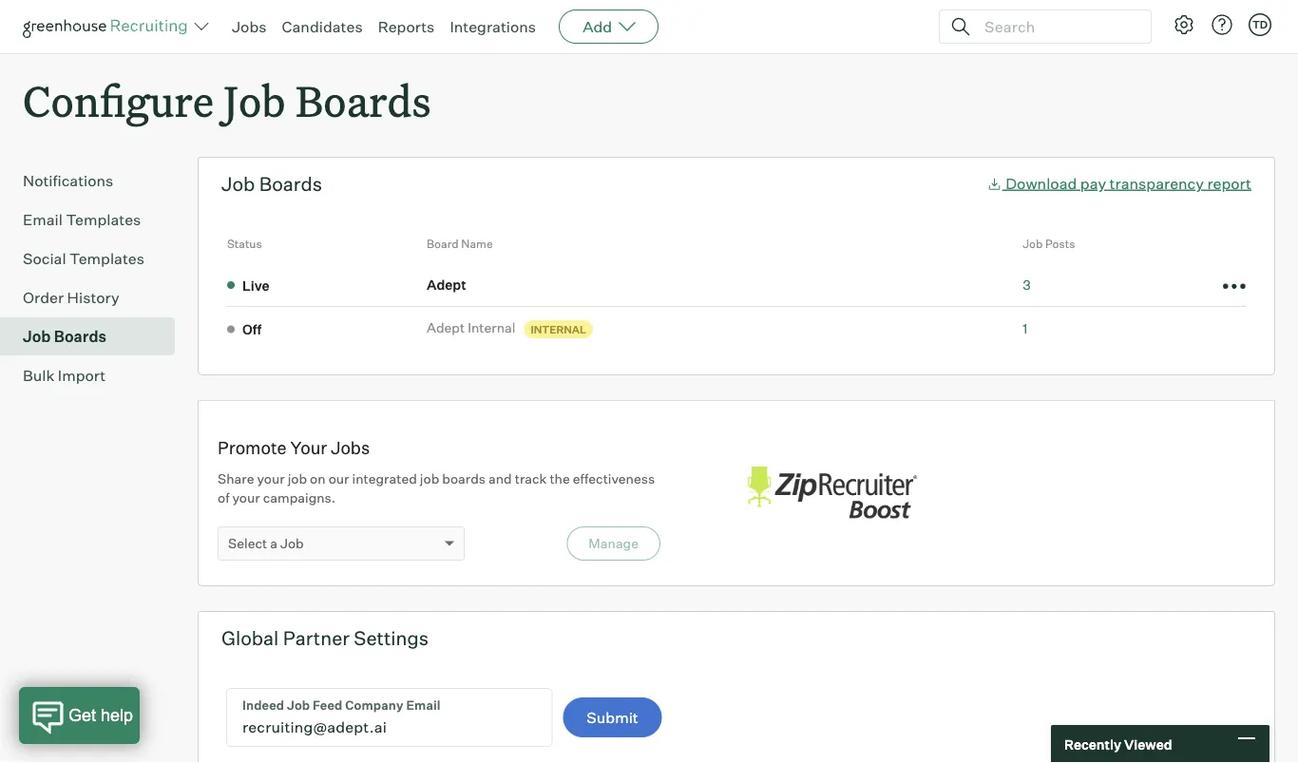 Task type: vqa. For each thing, say whether or not it's contained in the screenshot.
Bulk Import "link"
yes



Task type: describe. For each thing, give the bounding box(es) containing it.
track
[[515, 471, 547, 487]]

share your job on our integrated job boards and track the effectiveness of your campaigns.
[[218, 471, 655, 506]]

job up status
[[221, 172, 255, 196]]

social templates link
[[23, 247, 167, 270]]

notifications
[[23, 171, 113, 190]]

bulk import
[[23, 366, 106, 385]]

download pay transparency report link
[[987, 174, 1252, 193]]

job right a
[[280, 535, 304, 552]]

effectiveness
[[573, 471, 655, 487]]

zip recruiter image
[[737, 457, 927, 530]]

bulk import link
[[23, 364, 167, 387]]

adept internal
[[427, 319, 516, 336]]

job down jobs link
[[224, 72, 286, 128]]

0 vertical spatial boards
[[296, 72, 431, 128]]

adept internal link
[[427, 319, 521, 337]]

configure image
[[1173, 13, 1196, 36]]

promote your jobs
[[218, 437, 370, 458]]

reports link
[[378, 17, 435, 36]]

email templates
[[23, 210, 141, 229]]

1 vertical spatial boards
[[259, 172, 322, 196]]

td
[[1253, 18, 1268, 31]]

adept link
[[427, 275, 472, 294]]

2 job from the left
[[420, 471, 439, 487]]

download
[[1006, 174, 1077, 193]]

integrated
[[352, 471, 417, 487]]

status
[[227, 237, 262, 251]]

order history
[[23, 288, 120, 307]]

email templates link
[[23, 208, 167, 231]]

social templates
[[23, 249, 144, 268]]

transparency
[[1110, 174, 1204, 193]]

partner
[[283, 627, 350, 650]]

Search text field
[[980, 13, 1134, 40]]

bulk
[[23, 366, 55, 385]]

notifications link
[[23, 169, 167, 192]]

0 vertical spatial job boards
[[221, 172, 322, 196]]

3
[[1023, 276, 1031, 293]]

0 horizontal spatial internal
[[468, 319, 516, 336]]

board name
[[427, 237, 493, 251]]

1 horizontal spatial internal
[[531, 323, 586, 336]]

social
[[23, 249, 66, 268]]

posts
[[1046, 237, 1075, 251]]

report
[[1208, 174, 1252, 193]]

job boards link
[[23, 325, 167, 348]]

3 link
[[1023, 276, 1031, 293]]

recently
[[1065, 736, 1122, 753]]

add
[[583, 17, 612, 36]]

a
[[270, 535, 277, 552]]

reports
[[378, 17, 435, 36]]

live
[[242, 277, 270, 294]]

job left posts
[[1023, 237, 1043, 251]]

1 vertical spatial your
[[232, 490, 260, 506]]

pay
[[1081, 174, 1107, 193]]

select
[[228, 535, 267, 552]]

viewed
[[1124, 736, 1173, 753]]

Indeed Job Feed Company Email text field
[[227, 689, 552, 746]]

templates for email templates
[[66, 210, 141, 229]]

0 vertical spatial your
[[257, 471, 285, 487]]

share
[[218, 471, 254, 487]]

our
[[329, 471, 349, 487]]

0 horizontal spatial job boards
[[23, 327, 107, 346]]



Task type: locate. For each thing, give the bounding box(es) containing it.
jobs
[[232, 17, 267, 36], [331, 437, 370, 458]]

boards down candidates link
[[296, 72, 431, 128]]

1 link
[[1023, 320, 1028, 337]]

import
[[58, 366, 106, 385]]

boards
[[296, 72, 431, 128], [259, 172, 322, 196], [54, 327, 107, 346]]

1 vertical spatial jobs
[[331, 437, 370, 458]]

adept for adept
[[427, 276, 466, 293]]

job up campaigns.
[[288, 471, 307, 487]]

candidates link
[[282, 17, 363, 36]]

templates up order history link
[[69, 249, 144, 268]]

and
[[489, 471, 512, 487]]

0 vertical spatial jobs
[[232, 17, 267, 36]]

promote
[[218, 437, 287, 458]]

job left boards
[[420, 471, 439, 487]]

integrations
[[450, 17, 536, 36]]

td button
[[1245, 10, 1276, 40]]

templates for social templates
[[69, 249, 144, 268]]

global partner settings
[[221, 627, 429, 650]]

1 horizontal spatial job
[[420, 471, 439, 487]]

order
[[23, 288, 64, 307]]

internal
[[468, 319, 516, 336], [531, 323, 586, 336]]

job posts
[[1023, 237, 1075, 251]]

job boards
[[221, 172, 322, 196], [23, 327, 107, 346]]

job up "bulk"
[[23, 327, 51, 346]]

candidates
[[282, 17, 363, 36]]

td button
[[1249, 13, 1272, 36]]

campaigns.
[[263, 490, 336, 506]]

your
[[257, 471, 285, 487], [232, 490, 260, 506]]

on
[[310, 471, 326, 487]]

greenhouse recruiting image
[[23, 15, 194, 38]]

job boards up 'bulk import'
[[23, 327, 107, 346]]

submit
[[587, 708, 639, 727]]

job
[[224, 72, 286, 128], [221, 172, 255, 196], [1023, 237, 1043, 251], [23, 327, 51, 346], [280, 535, 304, 552]]

integrations link
[[450, 17, 536, 36]]

1 vertical spatial adept
[[427, 319, 465, 336]]

your
[[290, 437, 327, 458]]

2 adept from the top
[[427, 319, 465, 336]]

1 horizontal spatial job boards
[[221, 172, 322, 196]]

global
[[221, 627, 279, 650]]

add button
[[559, 10, 659, 44]]

1
[[1023, 320, 1028, 337]]

name
[[461, 237, 493, 251]]

internal right adept internal link in the top left of the page
[[531, 323, 586, 336]]

submit button
[[563, 698, 662, 738]]

boards up "import"
[[54, 327, 107, 346]]

1 horizontal spatial jobs
[[331, 437, 370, 458]]

jobs link
[[232, 17, 267, 36]]

2 vertical spatial boards
[[54, 327, 107, 346]]

1 adept from the top
[[427, 276, 466, 293]]

your up campaigns.
[[257, 471, 285, 487]]

boards
[[442, 471, 486, 487]]

your down 'share'
[[232, 490, 260, 506]]

1 vertical spatial job boards
[[23, 327, 107, 346]]

0 vertical spatial templates
[[66, 210, 141, 229]]

0 horizontal spatial jobs
[[232, 17, 267, 36]]

job boards up status
[[221, 172, 322, 196]]

off
[[242, 321, 262, 338]]

select a job
[[228, 535, 304, 552]]

adept down board
[[427, 276, 466, 293]]

board
[[427, 237, 459, 251]]

settings
[[354, 627, 429, 650]]

jobs left candidates
[[232, 17, 267, 36]]

0 horizontal spatial job
[[288, 471, 307, 487]]

job inside job boards link
[[23, 327, 51, 346]]

job
[[288, 471, 307, 487], [420, 471, 439, 487]]

email
[[23, 210, 63, 229]]

0 vertical spatial adept
[[427, 276, 466, 293]]

configure job boards
[[23, 72, 431, 128]]

boards up status
[[259, 172, 322, 196]]

templates
[[66, 210, 141, 229], [69, 249, 144, 268]]

recently viewed
[[1065, 736, 1173, 753]]

1 job from the left
[[288, 471, 307, 487]]

of
[[218, 490, 230, 506]]

adept down adept link on the top left of page
[[427, 319, 465, 336]]

adept
[[427, 276, 466, 293], [427, 319, 465, 336]]

1 vertical spatial templates
[[69, 249, 144, 268]]

adept for adept internal
[[427, 319, 465, 336]]

jobs up our
[[331, 437, 370, 458]]

internal down adept link on the top left of page
[[468, 319, 516, 336]]

templates up social templates link
[[66, 210, 141, 229]]

order history link
[[23, 286, 167, 309]]

history
[[67, 288, 120, 307]]

the
[[550, 471, 570, 487]]

configure
[[23, 72, 214, 128]]

download pay transparency report
[[1006, 174, 1252, 193]]



